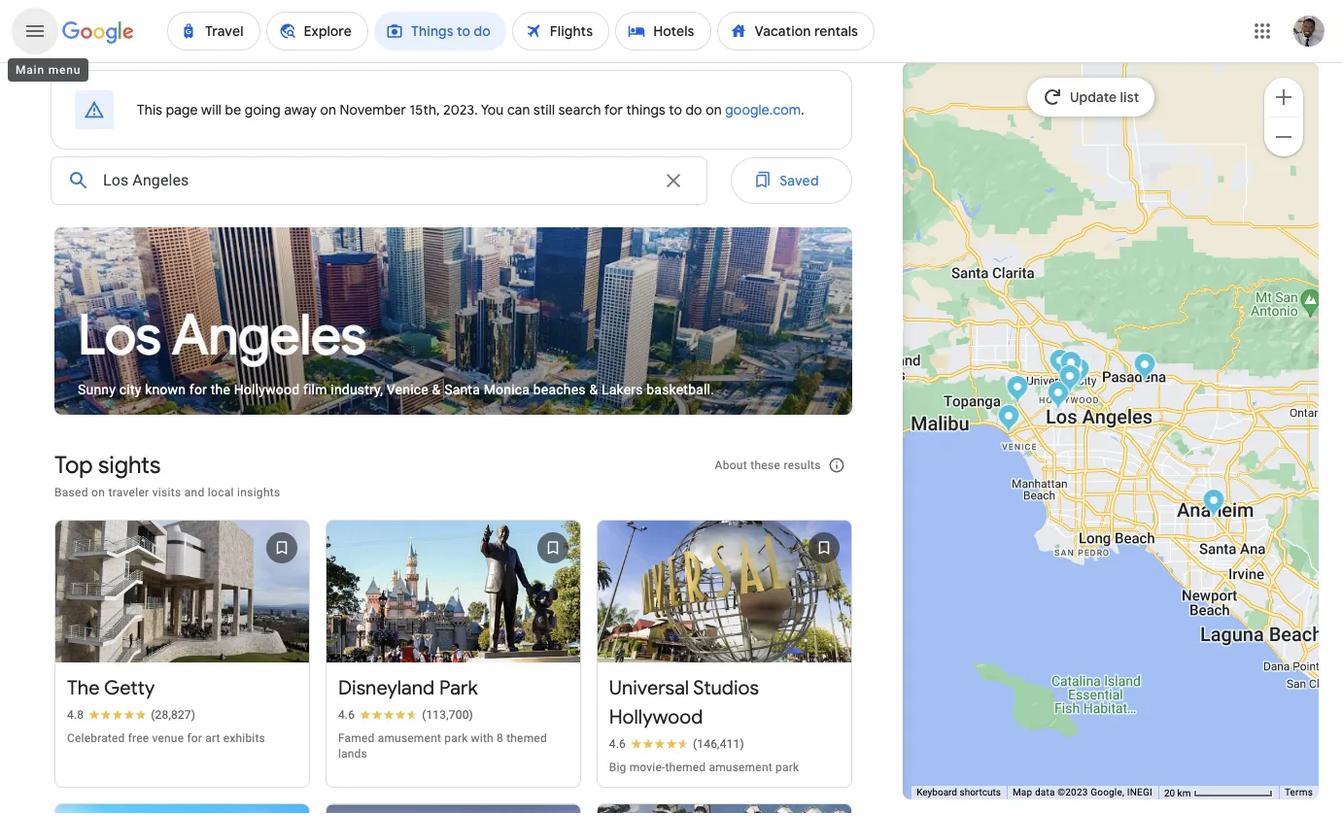 Task type: vqa. For each thing, say whether or not it's contained in the screenshot.
airports to the middle
no



Task type: locate. For each thing, give the bounding box(es) containing it.
0 horizontal spatial park
[[445, 733, 468, 746]]

amusement down the 4.6 out of 5 stars from 113,700 reviews image
[[378, 733, 441, 746]]

4.6
[[338, 709, 355, 723], [609, 738, 626, 752]]

4.8 out of 5 stars from 28,827 reviews image
[[67, 708, 196, 724]]

park inside famed amusement park with 8 themed lands
[[445, 733, 468, 746]]

20 km
[[1165, 788, 1194, 799]]

0 vertical spatial park
[[445, 733, 468, 746]]

1 vertical spatial park
[[776, 762, 799, 775]]

0 horizontal spatial on
[[91, 486, 105, 500]]

hollywood walk of fame image
[[1059, 364, 1081, 396]]

8
[[497, 733, 504, 746]]

2 & from the left
[[590, 382, 598, 398]]

on inside top sights region
[[91, 486, 105, 500]]

for left the at the top left of the page
[[189, 382, 207, 398]]

los
[[78, 301, 161, 370]]

search
[[559, 101, 601, 119]]

santa monica pier image
[[998, 404, 1020, 436]]

do
[[686, 101, 703, 119]]

terms link
[[1285, 788, 1313, 798]]

1 vertical spatial for
[[189, 382, 207, 398]]

amusement down (146,411)
[[709, 762, 773, 775]]

©2023
[[1058, 788, 1088, 798]]

(28,827)
[[151, 709, 196, 723]]

for left things
[[605, 101, 623, 119]]

art
[[205, 733, 220, 746]]

themed inside famed amusement park with 8 themed lands
[[507, 733, 547, 746]]

industry,
[[331, 382, 383, 398]]

top sights region
[[35, 435, 860, 814]]

studios
[[694, 677, 759, 701]]

1 horizontal spatial &
[[590, 382, 598, 398]]

google.com
[[726, 101, 801, 119]]

4.6 out of 5 stars from 146,411 reviews image
[[609, 737, 745, 753]]

lands
[[338, 748, 367, 762]]

& left santa
[[432, 382, 441, 398]]

0 vertical spatial hollywood
[[234, 382, 300, 398]]

keyboard shortcuts button
[[917, 787, 1001, 800]]

beaches
[[534, 382, 586, 398]]

exhibits
[[223, 733, 265, 746]]

for inside top sights region
[[187, 733, 202, 746]]

map region
[[892, 60, 1343, 806]]

0 vertical spatial 4.6
[[338, 709, 355, 723]]

monica
[[484, 382, 530, 398]]

save universal studios hollywood to collection image
[[801, 525, 847, 572]]

0 vertical spatial themed
[[507, 733, 547, 746]]

griffith observatory image
[[1068, 357, 1090, 389]]

on right away on the top of page
[[320, 101, 336, 119]]

on right based
[[91, 486, 105, 500]]

zoom out map image
[[1273, 125, 1296, 148]]

top sights
[[54, 451, 161, 481]]

the huntington library, art museum, and botanical gardens image
[[1134, 352, 1156, 385]]

list
[[47, 508, 860, 814]]

0 vertical spatial for
[[605, 101, 623, 119]]

1 horizontal spatial on
[[320, 101, 336, 119]]

park
[[439, 677, 478, 701]]

1 vertical spatial hollywood
[[609, 706, 703, 731]]

for
[[605, 101, 623, 119], [189, 382, 207, 398], [187, 733, 202, 746]]

save disneyland park to collection image
[[530, 525, 576, 572]]

0 horizontal spatial &
[[432, 382, 441, 398]]

themed down the "4.6 out of 5 stars from 146,411 reviews" image
[[665, 762, 706, 775]]

will
[[201, 101, 222, 119]]

(146,411)
[[693, 738, 745, 752]]

sunny
[[78, 382, 116, 398]]

on
[[320, 101, 336, 119], [706, 101, 722, 119], [91, 486, 105, 500]]

los angeles county museum of art image
[[1047, 381, 1070, 413]]

universal
[[609, 677, 690, 701]]

4.6 up famed at the left bottom
[[338, 709, 355, 723]]

city
[[119, 382, 141, 398]]

hollywood down universal
[[609, 706, 703, 731]]

hollywood inside universal studios hollywood
[[609, 706, 703, 731]]

universal studios hollywood
[[609, 677, 759, 731]]

november
[[340, 101, 407, 119]]

2023.
[[443, 101, 478, 119]]

clear image
[[662, 169, 686, 193]]

amusement inside famed amusement park with 8 themed lands
[[378, 733, 441, 746]]

2 vertical spatial for
[[187, 733, 202, 746]]

1 vertical spatial 4.6
[[609, 738, 626, 752]]

.
[[801, 101, 805, 119]]

update list button
[[1028, 78, 1155, 117]]

park
[[445, 733, 468, 746], [776, 762, 799, 775]]

sights
[[98, 451, 161, 481]]

hollywood
[[234, 382, 300, 398], [609, 706, 703, 731]]

insights
[[237, 486, 281, 500]]

hollywood sign image
[[1060, 350, 1082, 383]]

for for sunny city known for the hollywood film industry, venice & santa monica beaches & lakers basketball.
[[189, 382, 207, 398]]

save the getty to collection image
[[258, 525, 305, 572]]

themed
[[507, 733, 547, 746], [665, 762, 706, 775]]

main menu image
[[23, 19, 47, 43]]

you
[[481, 101, 504, 119]]

20
[[1165, 788, 1176, 799]]

results
[[784, 459, 821, 473]]

0 horizontal spatial 4.6
[[338, 709, 355, 723]]

for left art
[[187, 733, 202, 746]]

0 vertical spatial amusement
[[378, 733, 441, 746]]

amusement
[[378, 733, 441, 746], [709, 762, 773, 775]]

disneyland park image
[[1203, 489, 1225, 521]]

list containing the getty
[[47, 508, 860, 814]]

&
[[432, 382, 441, 398], [590, 382, 598, 398]]

1 horizontal spatial 4.6
[[609, 738, 626, 752]]

famed amusement park with 8 themed lands
[[338, 733, 547, 762]]

hollywood right the at the top left of the page
[[234, 382, 300, 398]]

4.6 up big
[[609, 738, 626, 752]]

and
[[184, 486, 205, 500]]

1 horizontal spatial hollywood
[[609, 706, 703, 731]]

1 horizontal spatial themed
[[665, 762, 706, 775]]

main menu
[[16, 63, 81, 77]]

universal studios hollywood image
[[1049, 349, 1072, 381]]

on right do
[[706, 101, 722, 119]]

santa
[[444, 382, 480, 398]]

1 horizontal spatial amusement
[[709, 762, 773, 775]]

data
[[1035, 788, 1055, 798]]

4.6 for universal studios hollywood
[[609, 738, 626, 752]]

0 horizontal spatial amusement
[[378, 733, 441, 746]]

1 vertical spatial themed
[[665, 762, 706, 775]]

the getty image
[[1007, 375, 1029, 407]]

menu
[[48, 63, 81, 77]]

0 horizontal spatial themed
[[507, 733, 547, 746]]

& left lakers
[[590, 382, 598, 398]]

themed right 8 on the left bottom of the page
[[507, 733, 547, 746]]



Task type: describe. For each thing, give the bounding box(es) containing it.
inegi
[[1128, 788, 1153, 798]]

the getty
[[67, 677, 155, 701]]

venice
[[387, 382, 429, 398]]

shortcuts
[[960, 788, 1001, 798]]

1 horizontal spatial park
[[776, 762, 799, 775]]

based
[[54, 486, 88, 500]]

known
[[145, 382, 186, 398]]

0 horizontal spatial hollywood
[[234, 382, 300, 398]]

big
[[609, 762, 627, 775]]

update list
[[1071, 88, 1140, 106]]

Search for destinations, sights and more text field
[[102, 158, 651, 204]]

map
[[1013, 788, 1033, 798]]

free
[[128, 733, 149, 746]]

main
[[16, 63, 45, 77]]

keyboard shortcuts
[[917, 788, 1001, 798]]

map data ©2023 google, inegi
[[1013, 788, 1153, 798]]

based on traveler visits and local insights
[[54, 486, 281, 500]]

lakers
[[602, 382, 643, 398]]

celebrated free venue for art exhibits
[[67, 733, 265, 746]]

saved link
[[731, 158, 852, 204]]

15th,
[[410, 101, 440, 119]]

sunny city known for the hollywood film industry, venice & santa monica beaches & lakers basketball.
[[78, 382, 715, 398]]

traveler
[[108, 486, 149, 500]]

about these results image
[[813, 443, 860, 489]]

this page will be going away on november 15th, 2023. you can still search for things to do on google.com .
[[137, 101, 805, 119]]

local
[[208, 486, 234, 500]]

about these results
[[715, 459, 821, 473]]

zoom in map image
[[1273, 85, 1296, 108]]

venue
[[152, 733, 184, 746]]

list inside top sights region
[[47, 508, 860, 814]]

google,
[[1091, 788, 1125, 798]]

page
[[166, 101, 198, 119]]

angeles
[[172, 301, 367, 370]]

terms
[[1285, 788, 1313, 798]]

movie-
[[630, 762, 666, 775]]

to
[[669, 101, 683, 119]]

4.6 out of 5 stars from 113,700 reviews image
[[338, 708, 473, 724]]

basketball.
[[647, 382, 715, 398]]

going
[[245, 101, 281, 119]]

can
[[507, 101, 530, 119]]

getty
[[104, 677, 155, 701]]

keyboard
[[917, 788, 958, 798]]

the
[[67, 677, 100, 701]]

things
[[626, 101, 666, 119]]

4.6 for disneyland park
[[338, 709, 355, 723]]

4.8
[[67, 709, 84, 723]]

this
[[137, 101, 163, 119]]

film
[[303, 382, 327, 398]]

visits
[[152, 486, 181, 500]]

20 km button
[[1159, 787, 1279, 801]]

update
[[1071, 88, 1117, 106]]

2 horizontal spatial on
[[706, 101, 722, 119]]

with
[[471, 733, 494, 746]]

big movie-themed amusement park
[[609, 762, 799, 775]]

1 vertical spatial amusement
[[709, 762, 773, 775]]

still
[[534, 101, 555, 119]]

list
[[1121, 88, 1140, 106]]

away
[[284, 101, 317, 119]]

los angeles
[[78, 301, 367, 370]]

(113,700)
[[422, 709, 473, 723]]

for for celebrated free venue for art exhibits
[[187, 733, 202, 746]]

km
[[1178, 788, 1191, 799]]

disneyland park
[[338, 677, 478, 701]]

saved
[[780, 172, 819, 190]]

celebrated
[[67, 733, 125, 746]]

these
[[751, 459, 781, 473]]

disneyland
[[338, 677, 435, 701]]

google.com link
[[726, 101, 801, 119]]

top
[[54, 451, 93, 481]]

famed
[[338, 733, 375, 746]]

1 & from the left
[[432, 382, 441, 398]]

the
[[211, 382, 230, 398]]

about
[[715, 459, 748, 473]]

be
[[225, 101, 241, 119]]



